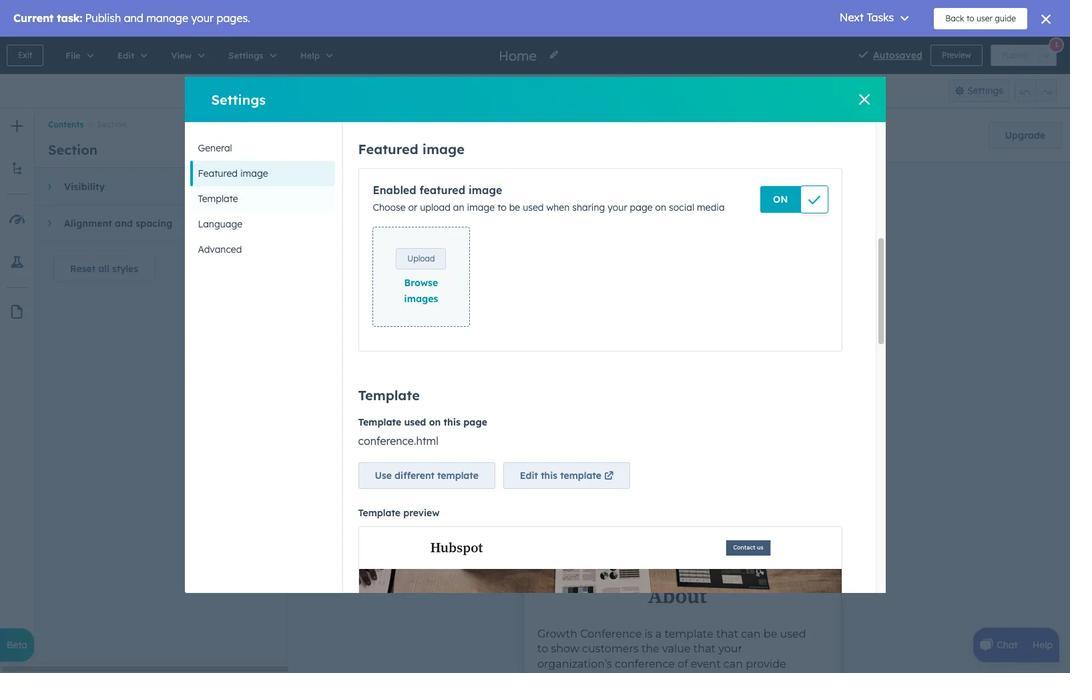 Task type: vqa. For each thing, say whether or not it's contained in the screenshot.
section button
yes



Task type: describe. For each thing, give the bounding box(es) containing it.
this inside 'button'
[[541, 470, 558, 482]]

autosaved button
[[874, 47, 923, 63]]

navigation containing contents
[[35, 108, 289, 132]]

language button
[[190, 212, 335, 237]]

1 horizontal spatial featured image
[[358, 141, 465, 158]]

styles
[[112, 263, 138, 275]]

reset all styles button
[[53, 256, 155, 283]]

featured inside button
[[198, 168, 238, 180]]

unlock premium features with crm suite starter.
[[621, 129, 835, 141]]

reset
[[70, 263, 96, 275]]

1
[[1055, 40, 1059, 49]]

exit link
[[7, 45, 44, 66]]

logo
[[444, 129, 468, 142]]

template preview
[[358, 508, 440, 520]]

general
[[198, 142, 232, 154]]

media
[[697, 202, 725, 214]]

0 vertical spatial section
[[97, 120, 127, 130]]

exit
[[18, 50, 32, 60]]

on inside enabled featured image choose or upload an image to be used when sharing your page on social media
[[656, 202, 667, 214]]

social
[[669, 202, 695, 214]]

all
[[98, 263, 109, 275]]

on
[[773, 194, 788, 206]]

your inside enabled featured image choose or upload an image to be used when sharing your page on social media
[[608, 202, 628, 214]]

crm
[[755, 129, 776, 141]]

use different template button
[[358, 463, 495, 490]]

template for edit this template
[[560, 470, 602, 482]]

section button
[[84, 120, 127, 130]]

advanced
[[198, 244, 242, 256]]

page inside enabled featured image choose or upload an image to be used when sharing your page on social media
[[630, 202, 653, 214]]

remove
[[327, 129, 370, 142]]

different
[[395, 470, 435, 482]]

remove the hubspot logo from your website pages.
[[327, 129, 610, 142]]

the
[[373, 129, 390, 142]]

enabled featured image choose or upload an image to be used when sharing your page on social media
[[373, 184, 725, 214]]

template button
[[190, 186, 335, 212]]

edit this template button
[[503, 463, 631, 490]]

dialog containing settings
[[185, 0, 886, 674]]

1 horizontal spatial featured
[[358, 141, 419, 158]]

upload button
[[396, 249, 446, 270]]

to
[[498, 202, 507, 214]]

publish group
[[991, 45, 1057, 66]]

when
[[547, 202, 570, 214]]

preview image of template image
[[358, 527, 843, 674]]

or
[[408, 202, 418, 214]]

pages.
[[574, 129, 610, 142]]

featured
[[420, 184, 466, 197]]

enabled
[[373, 184, 416, 197]]

an
[[453, 202, 465, 214]]

unlock
[[621, 129, 651, 141]]

close image for section
[[264, 124, 272, 132]]

starter.
[[803, 129, 835, 141]]

preview button
[[931, 45, 983, 66]]



Task type: locate. For each thing, give the bounding box(es) containing it.
upload
[[420, 202, 451, 214]]

on left social
[[656, 202, 667, 214]]

0 horizontal spatial on
[[429, 417, 441, 429]]

featured image down general
[[198, 168, 268, 180]]

0 horizontal spatial close image
[[264, 124, 272, 132]]

featured
[[358, 141, 419, 158], [198, 168, 238, 180]]

publish
[[1002, 50, 1029, 60]]

1 vertical spatial on
[[429, 417, 441, 429]]

1 horizontal spatial this
[[541, 470, 558, 482]]

dialog
[[185, 0, 886, 674]]

on inside template used on this page conference.html
[[429, 417, 441, 429]]

0 horizontal spatial group
[[506, 79, 558, 102]]

used right be
[[523, 202, 544, 214]]

reset all styles
[[70, 263, 138, 275]]

features
[[695, 129, 731, 141]]

beta
[[7, 640, 27, 652]]

conference.html
[[358, 435, 439, 448]]

0 vertical spatial your
[[501, 129, 526, 142]]

template right edit
[[560, 470, 602, 482]]

1 horizontal spatial close image
[[859, 94, 870, 105]]

section
[[97, 120, 127, 130], [48, 142, 98, 158]]

close image
[[859, 94, 870, 105], [264, 124, 272, 132]]

1 vertical spatial close image
[[264, 124, 272, 132]]

template inside button
[[437, 470, 479, 482]]

section down contents
[[48, 142, 98, 158]]

settings
[[968, 85, 1004, 97], [211, 91, 266, 108]]

1 horizontal spatial page
[[630, 202, 653, 214]]

edit this template
[[520, 470, 602, 482]]

featured image up enabled
[[358, 141, 465, 158]]

your
[[501, 129, 526, 142], [608, 202, 628, 214]]

1 template from the left
[[437, 470, 479, 482]]

this right edit
[[541, 470, 558, 482]]

None text field
[[579, 79, 629, 102]]

0 horizontal spatial page
[[464, 417, 488, 429]]

with
[[734, 129, 752, 141]]

featured image
[[358, 141, 465, 158], [198, 168, 268, 180]]

2 group from the left
[[1015, 79, 1057, 102]]

1 vertical spatial used
[[404, 417, 426, 429]]

1 horizontal spatial on
[[656, 202, 667, 214]]

1 vertical spatial this
[[541, 470, 558, 482]]

use
[[375, 470, 392, 482]]

page
[[630, 202, 653, 214], [464, 417, 488, 429]]

0 horizontal spatial your
[[501, 129, 526, 142]]

featured down general
[[198, 168, 238, 180]]

template
[[437, 470, 479, 482], [560, 470, 602, 482]]

used inside template used on this page conference.html
[[404, 417, 426, 429]]

advanced button
[[190, 237, 335, 262]]

general button
[[190, 136, 335, 161]]

0 vertical spatial page
[[630, 202, 653, 214]]

image down "general" button
[[240, 168, 268, 180]]

chat
[[997, 640, 1018, 652]]

this up use different template at the left
[[444, 417, 461, 429]]

1 vertical spatial section
[[48, 142, 98, 158]]

0 horizontal spatial used
[[404, 417, 426, 429]]

settings inside button
[[968, 85, 1004, 97]]

template for use different template
[[437, 470, 479, 482]]

template inside template used on this page conference.html
[[358, 417, 402, 429]]

contents button
[[48, 120, 84, 130]]

this
[[444, 417, 461, 429], [541, 470, 558, 482]]

contents
[[48, 120, 84, 130]]

settings button
[[949, 79, 1010, 102]]

images
[[404, 293, 438, 305]]

on
[[656, 202, 667, 214], [429, 417, 441, 429]]

your right "from"
[[501, 129, 526, 142]]

premium
[[653, 129, 692, 141]]

0 vertical spatial on
[[656, 202, 667, 214]]

autosaved
[[874, 49, 923, 61]]

upload
[[408, 254, 435, 264]]

used up conference.html
[[404, 417, 426, 429]]

1 horizontal spatial template
[[560, 470, 602, 482]]

use different template
[[375, 470, 479, 482]]

image
[[423, 141, 465, 158], [240, 168, 268, 180], [469, 184, 503, 197], [467, 202, 495, 214]]

from
[[472, 129, 498, 142]]

w
[[564, 85, 574, 98]]

0 horizontal spatial this
[[444, 417, 461, 429]]

0 horizontal spatial settings
[[211, 91, 266, 108]]

image inside featured image button
[[240, 168, 268, 180]]

choose
[[373, 202, 406, 214]]

1 vertical spatial featured
[[198, 168, 238, 180]]

1 horizontal spatial your
[[608, 202, 628, 214]]

be
[[509, 202, 520, 214]]

help
[[1033, 640, 1053, 652]]

settings up general
[[211, 91, 266, 108]]

group
[[506, 79, 558, 102], [1015, 79, 1057, 102]]

browse
[[404, 277, 438, 289]]

0 vertical spatial featured
[[358, 141, 419, 158]]

1 vertical spatial your
[[608, 202, 628, 214]]

upgrade link
[[989, 122, 1063, 149]]

language
[[198, 218, 243, 230]]

publish button
[[991, 45, 1041, 66]]

2 template from the left
[[560, 470, 602, 482]]

template
[[198, 193, 238, 205], [358, 388, 420, 404], [358, 417, 402, 429], [358, 508, 401, 520]]

on up conference.html
[[429, 417, 441, 429]]

website
[[530, 129, 571, 142]]

this inside template used on this page conference.html
[[444, 417, 461, 429]]

used inside enabled featured image choose or upload an image to be used when sharing your page on social media
[[523, 202, 544, 214]]

template inside 'button'
[[560, 470, 602, 482]]

1 horizontal spatial used
[[523, 202, 544, 214]]

suite
[[778, 129, 800, 141]]

hubspot
[[394, 129, 441, 142]]

1 vertical spatial page
[[464, 417, 488, 429]]

beta button
[[0, 629, 34, 663]]

None field
[[498, 46, 541, 64]]

settings down preview button
[[968, 85, 1004, 97]]

0 horizontal spatial featured
[[198, 168, 238, 180]]

settings inside dialog
[[211, 91, 266, 108]]

used
[[523, 202, 544, 214], [404, 417, 426, 429]]

section right contents
[[97, 120, 127, 130]]

image left to on the top of page
[[467, 202, 495, 214]]

1 horizontal spatial group
[[1015, 79, 1057, 102]]

close image for settings
[[859, 94, 870, 105]]

0 vertical spatial used
[[523, 202, 544, 214]]

browse images button
[[386, 275, 456, 307]]

0 vertical spatial close image
[[859, 94, 870, 105]]

browse images
[[404, 277, 438, 305]]

group left w
[[506, 79, 558, 102]]

0 vertical spatial featured image
[[358, 141, 465, 158]]

featured image inside button
[[198, 168, 268, 180]]

featured image button
[[190, 161, 335, 186]]

upgrade
[[1006, 130, 1046, 142]]

image up to on the top of page
[[469, 184, 503, 197]]

image up featured on the top left of the page
[[423, 141, 465, 158]]

navigation
[[35, 108, 289, 132]]

featured up enabled
[[358, 141, 419, 158]]

1 group from the left
[[506, 79, 558, 102]]

page inside template used on this page conference.html
[[464, 417, 488, 429]]

template inside button
[[198, 193, 238, 205]]

sharing
[[572, 202, 605, 214]]

0 horizontal spatial featured image
[[198, 168, 268, 180]]

edit
[[520, 470, 538, 482]]

1 horizontal spatial settings
[[968, 85, 1004, 97]]

template right different
[[437, 470, 479, 482]]

1 vertical spatial featured image
[[198, 168, 268, 180]]

0 vertical spatial this
[[444, 417, 461, 429]]

preview
[[404, 508, 440, 520]]

group down publish group
[[1015, 79, 1057, 102]]

template used on this page conference.html
[[358, 417, 488, 448]]

preview
[[942, 50, 972, 60]]

your right sharing
[[608, 202, 628, 214]]

0 horizontal spatial template
[[437, 470, 479, 482]]



